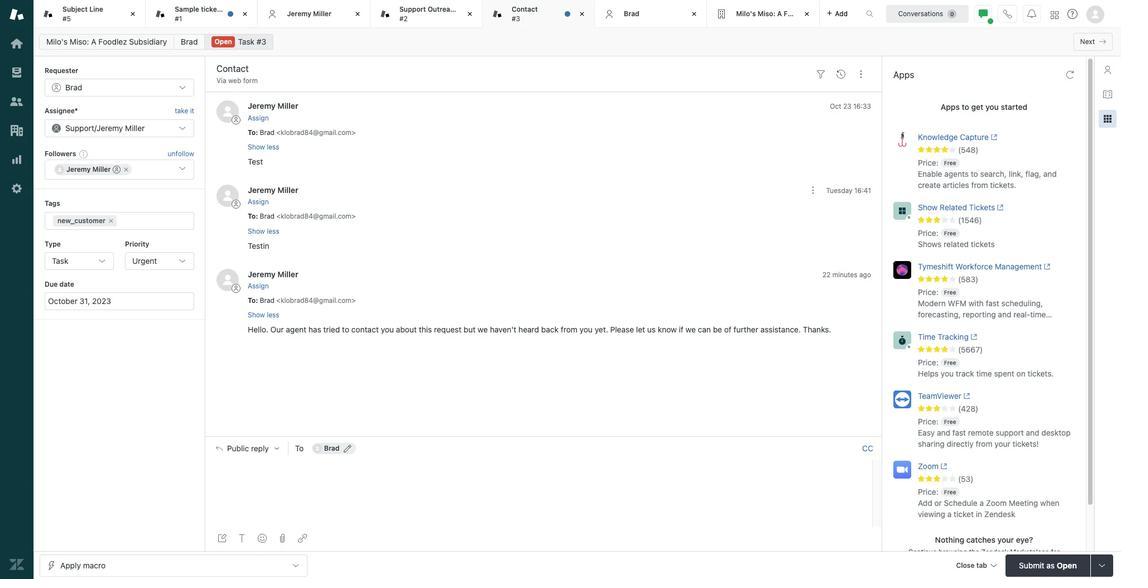 Task type: describe. For each thing, give the bounding box(es) containing it.
subject
[[63, 5, 88, 13]]

zoom inside 'price: free add or schedule a zoom meeting when viewing a ticket in zendesk'
[[986, 498, 1007, 508]]

jeremy miller link for hello. our agent has tried to contact you about this request but we haven't heard back from you yet. please let us know if we can be of further assistance. thanks.
[[248, 269, 298, 279]]

related
[[944, 239, 969, 249]]

reporting
[[963, 310, 996, 319]]

time inside price: free helps you track time spent on tickets.
[[976, 369, 992, 378]]

jeremy miller for jeremy miller 'option'
[[66, 165, 111, 174]]

brad tab
[[595, 0, 707, 28]]

request
[[434, 325, 462, 334]]

web
[[228, 76, 241, 85]]

miller inside 'option'
[[92, 165, 111, 174]]

subsidiary inside secondary "element"
[[129, 37, 167, 46]]

: for testin
[[256, 212, 258, 221]]

apps for apps
[[894, 70, 914, 80]]

teamviewer link
[[918, 391, 1059, 404]]

open inside secondary "element"
[[215, 37, 232, 46]]

submit
[[1019, 561, 1045, 570]]

show for testin
[[248, 227, 265, 235]]

show related tickets
[[918, 203, 995, 212]]

from for knowledge capture
[[971, 180, 988, 190]]

flag,
[[1026, 169, 1041, 179]]

foodlez inside tab
[[784, 9, 810, 18]]

add link (cmd k) image
[[298, 534, 307, 543]]

zoom image
[[894, 461, 911, 479]]

catches
[[967, 535, 996, 545]]

assign for test
[[248, 114, 269, 122]]

requester
[[45, 66, 78, 75]]

free for you
[[944, 359, 956, 366]]

jeremy inside tab
[[287, 9, 311, 18]]

user is an agent image
[[113, 166, 121, 174]]

via
[[217, 76, 226, 85]]

support for #2
[[399, 5, 426, 13]]

jeremy miller link for testin
[[248, 185, 298, 195]]

displays possible ticket submission types image
[[1098, 561, 1107, 570]]

less for test
[[267, 143, 279, 151]]

easy
[[918, 428, 935, 438]]

4 stars. 548 reviews. element
[[918, 145, 1079, 155]]

a inside tab
[[777, 9, 782, 18]]

jeremy miller assign for test
[[248, 101, 298, 122]]

0 vertical spatial a
[[980, 498, 984, 508]]

testin
[[248, 241, 269, 250]]

subsidiary inside tab
[[812, 9, 847, 18]]

ago
[[859, 270, 871, 279]]

task for task
[[52, 256, 68, 266]]

type
[[45, 240, 61, 248]]

milo's inside milo's miso: a foodlez subsidiary link
[[46, 37, 68, 46]]

(opens in a new tab) image for show related tickets
[[995, 204, 1004, 211]]

zendesk inside 'price: free add or schedule a zoom meeting when viewing a ticket in zendesk'
[[984, 510, 1016, 519]]

foodlez inside secondary "element"
[[98, 37, 127, 46]]

public
[[227, 444, 249, 453]]

oct 23 16:33
[[830, 102, 871, 111]]

take it button
[[175, 106, 194, 117]]

analytics.
[[918, 321, 952, 330]]

next button
[[1074, 33, 1113, 51]]

unfollow
[[168, 150, 194, 158]]

search,
[[980, 169, 1007, 179]]

free for and
[[944, 419, 956, 425]]

4 stars. 583 reviews. element
[[918, 275, 1079, 285]]

show related tickets image
[[894, 202, 911, 220]]

ticket actions image
[[857, 70, 866, 79]]

22
[[823, 270, 831, 279]]

jeremy miller option
[[54, 164, 132, 175]]

conversations button
[[886, 5, 969, 23]]

us
[[647, 325, 656, 334]]

secondary element
[[33, 31, 1121, 53]]

tickets
[[971, 239, 995, 249]]

minutes
[[833, 270, 858, 279]]

miso: inside secondary "element"
[[70, 37, 89, 46]]

0 vertical spatial zoom
[[918, 462, 939, 471]]

milo's inside milo's miso: a foodlez subsidiary tab
[[736, 9, 756, 18]]

free for or
[[944, 489, 956, 496]]

task for task #3
[[238, 37, 255, 46]]

you inside price: free helps you track time spent on tickets.
[[941, 369, 954, 378]]

show less for test
[[248, 143, 279, 151]]

free for agents
[[944, 160, 956, 166]]

support / jeremy miller
[[65, 123, 145, 133]]

conversationlabel log
[[205, 92, 882, 437]]

milo's miso: a foodlez subsidiary link
[[39, 34, 174, 50]]

unfollow button
[[168, 149, 194, 159]]

views image
[[9, 65, 24, 80]]

and up sharing
[[937, 428, 951, 438]]

nothing catches your eye? continue browsing the zendesk marketplace for 600+ apps and integrations
[[909, 535, 1060, 565]]

jeremy miller assign for hello. our agent has tried to contact you about this request but we haven't heard back from you yet. please let us know if we can be of further assistance. thanks.
[[248, 269, 298, 290]]

on
[[1017, 369, 1026, 378]]

1 vertical spatial a
[[948, 510, 952, 519]]

time inside price: free modern wfm with fast scheduling, forecasting, reporting and real-time analytics.
[[1030, 310, 1046, 319]]

assign for hello. our agent has tried to contact you about this request but we haven't heard back from you yet. please let us know if we can be of further assistance. thanks.
[[248, 282, 269, 290]]

teamviewer image
[[894, 391, 911, 409]]

get
[[971, 102, 984, 112]]

avatar image for test
[[217, 101, 239, 123]]

support for jeremy
[[65, 123, 94, 133]]

time tracking image
[[894, 332, 911, 349]]

thanks.
[[803, 325, 831, 334]]

integrations
[[990, 557, 1028, 565]]

miller inside tab
[[313, 9, 331, 18]]

ticket:
[[201, 5, 222, 13]]

3 stars. 53 reviews. element
[[918, 474, 1079, 484]]

scheduling,
[[1002, 299, 1043, 308]]

0 horizontal spatial remove image
[[108, 217, 114, 224]]

show for hello. our agent has tried to contact you about this request but we haven't heard back from you yet. please let us know if we can be of further assistance. thanks.
[[248, 311, 265, 319]]

wfm
[[948, 299, 967, 308]]

public reply
[[227, 444, 269, 453]]

assign button for test
[[248, 113, 269, 123]]

sample ticket: meet the ticket #1
[[175, 5, 273, 23]]

knowledge image
[[1103, 90, 1112, 99]]

milo's miso: a foodlez subsidiary tab
[[707, 0, 847, 28]]

edit user image
[[344, 445, 352, 453]]

customers image
[[9, 94, 24, 109]]

price: free easy and fast remote support and desktop sharing directly from your tickets!
[[918, 417, 1071, 449]]

followers
[[45, 149, 76, 158]]

browsing
[[939, 548, 967, 556]]

has
[[309, 325, 321, 334]]

reply
[[251, 444, 269, 453]]

klobrad84@gmail.com image
[[313, 444, 322, 453]]

tab containing support outreach
[[370, 0, 483, 28]]

close image for tab containing subject line
[[127, 8, 139, 20]]

assignee*
[[45, 107, 78, 115]]

apps to get you started
[[941, 102, 1028, 112]]

spent
[[994, 369, 1015, 378]]

admin image
[[9, 181, 24, 196]]

zendesk image
[[9, 558, 24, 572]]

: for test
[[256, 128, 258, 137]]

format text image
[[238, 534, 247, 543]]

workforce
[[956, 262, 993, 271]]

1 horizontal spatial remove image
[[123, 166, 130, 173]]

price: free enable agents to search, link, flag, and create articles from tickets.
[[918, 158, 1057, 190]]

you left yet.
[[580, 325, 593, 334]]

draft mode image
[[218, 534, 227, 543]]

task button
[[45, 252, 114, 270]]

hide composer image
[[539, 432, 548, 441]]

(428)
[[958, 404, 979, 414]]

agent
[[286, 325, 306, 334]]

helps
[[918, 369, 939, 378]]

meeting
[[1009, 498, 1038, 508]]

jeremy miller link for test
[[248, 101, 298, 111]]

this
[[419, 325, 432, 334]]

(opens in a new tab) image for tymeshift workforce management
[[1042, 264, 1051, 270]]

millerjeremy500@gmail.com image
[[55, 165, 64, 174]]

tab
[[977, 561, 987, 570]]

tickets. inside price: free helps you track time spent on tickets.
[[1028, 369, 1054, 378]]

show related tickets link
[[918, 202, 1059, 215]]

(opens in a new tab) image
[[962, 393, 970, 400]]

tab containing subject line
[[33, 0, 146, 28]]

to inside price: free enable agents to search, link, flag, and create articles from tickets.
[[971, 169, 978, 179]]

miso: inside tab
[[758, 9, 776, 18]]

zendesk inside nothing catches your eye? continue browsing the zendesk marketplace for 600+ apps and integrations
[[981, 548, 1009, 556]]

outreach
[[428, 5, 458, 13]]

tab containing sample ticket: meet the ticket
[[146, 0, 273, 28]]

contact
[[512, 5, 538, 13]]

a inside "element"
[[91, 37, 96, 46]]

to left klobrad84@gmail.com image
[[295, 444, 304, 453]]

new_customer
[[57, 216, 105, 225]]

to : brad <klobrad84@gmail.com> for testin
[[248, 212, 356, 221]]

filter image
[[817, 70, 825, 79]]

tabs tab list
[[33, 0, 855, 28]]

know
[[658, 325, 677, 334]]

2 close image from the left
[[240, 8, 251, 20]]

reporting image
[[9, 152, 24, 167]]

brad inside tab
[[624, 9, 639, 18]]

show less button for hello. our agent has tried to contact you about this request but we haven't heard back from you yet. please let us know if we can be of further assistance. thanks.
[[248, 310, 279, 321]]

Subject field
[[214, 62, 809, 75]]

#3 for task #3
[[257, 37, 266, 46]]

price: free modern wfm with fast scheduling, forecasting, reporting and real-time analytics.
[[918, 287, 1046, 330]]

zendesk support image
[[9, 7, 24, 22]]

to : brad <klobrad84@gmail.com> for test
[[248, 128, 356, 137]]

support
[[996, 428, 1024, 438]]

create
[[918, 180, 941, 190]]

price: for add
[[918, 487, 939, 497]]

knowledge capture link
[[918, 132, 1059, 145]]

(opens in a new tab) image for knowledge capture
[[989, 134, 998, 141]]

it
[[190, 107, 194, 115]]

about
[[396, 325, 417, 334]]

show less button for testin
[[248, 226, 279, 236]]

modern
[[918, 299, 946, 308]]

add
[[835, 9, 848, 18]]

to : brad <klobrad84@gmail.com> for hello. our agent has tried to contact you about this request but we haven't heard back from you yet. please let us know if we can be of further assistance. thanks.
[[248, 296, 356, 305]]

close image for brad tab at the right of the page
[[689, 8, 700, 20]]

and inside nothing catches your eye? continue browsing the zendesk marketplace for 600+ apps and integrations
[[977, 557, 988, 565]]

remote
[[968, 428, 994, 438]]

via web form
[[217, 76, 258, 85]]

time
[[918, 332, 936, 342]]

our
[[270, 325, 284, 334]]

from inside conversationlabel log
[[561, 325, 578, 334]]

conversations
[[898, 9, 943, 18]]

and up tickets!
[[1026, 428, 1040, 438]]

price: free shows related tickets
[[918, 228, 995, 249]]

(5667)
[[958, 345, 983, 354]]

line
[[89, 5, 103, 13]]

notifications image
[[1028, 9, 1036, 18]]

if
[[679, 325, 684, 334]]



Task type: vqa. For each thing, say whether or not it's contained in the screenshot.
updated
no



Task type: locate. For each thing, give the bounding box(es) containing it.
2 tab from the left
[[146, 0, 273, 28]]

you right get on the right
[[986, 102, 999, 112]]

1 price: from the top
[[918, 158, 939, 167]]

0 horizontal spatial tickets.
[[990, 180, 1016, 190]]

0 vertical spatial time
[[1030, 310, 1046, 319]]

jeremy inside 'option'
[[66, 165, 91, 174]]

zoom down sharing
[[918, 462, 939, 471]]

#3 for contact #3
[[512, 14, 520, 23]]

ticket inside 'sample ticket: meet the ticket #1'
[[254, 5, 273, 13]]

0 horizontal spatial zoom
[[918, 462, 939, 471]]

1 vertical spatial #3
[[257, 37, 266, 46]]

when
[[1040, 498, 1060, 508]]

free up "agents"
[[944, 160, 956, 166]]

1 vertical spatial subsidiary
[[129, 37, 167, 46]]

hello.
[[248, 325, 268, 334]]

remove image right new_customer
[[108, 217, 114, 224]]

show less up testin
[[248, 227, 279, 235]]

close image up secondary "element"
[[577, 8, 588, 20]]

1 vertical spatial open
[[1057, 561, 1077, 570]]

time right track
[[976, 369, 992, 378]]

apps left get on the right
[[941, 102, 960, 112]]

urgent
[[132, 256, 157, 266]]

task down meet
[[238, 37, 255, 46]]

tickets. inside price: free enable agents to search, link, flag, and create articles from tickets.
[[990, 180, 1016, 190]]

started
[[1001, 102, 1028, 112]]

1 avatar image from the top
[[217, 101, 239, 123]]

2 <klobrad84@gmail.com> from the top
[[276, 212, 356, 221]]

you left the about
[[381, 325, 394, 334]]

1 vertical spatial a
[[91, 37, 96, 46]]

1 assign button from the top
[[248, 113, 269, 123]]

open right as
[[1057, 561, 1077, 570]]

<klobrad84@gmail.com> for hello. our agent has tried to contact you about this request but we haven't heard back from you yet. please let us know if we can be of further assistance. thanks.
[[276, 296, 356, 305]]

viewing
[[918, 510, 945, 519]]

show up testin
[[248, 227, 265, 235]]

2 jeremy miller assign from the top
[[248, 185, 298, 206]]

remove image right user is an agent image
[[123, 166, 130, 173]]

close image inside milo's miso: a foodlez subsidiary tab
[[801, 8, 812, 20]]

from inside "price: free easy and fast remote support and desktop sharing directly from your tickets!"
[[976, 439, 993, 449]]

avatar image for testin
[[217, 185, 239, 207]]

2 vertical spatial <klobrad84@gmail.com>
[[276, 296, 356, 305]]

submit as open
[[1019, 561, 1077, 570]]

3 assign from the top
[[248, 282, 269, 290]]

2 horizontal spatial to
[[971, 169, 978, 179]]

support inside the assignee* element
[[65, 123, 94, 133]]

close image inside tab
[[577, 8, 588, 20]]

assign down form
[[248, 114, 269, 122]]

show less up hello.
[[248, 311, 279, 319]]

Tuesday 16:41 text field
[[826, 186, 871, 195]]

a down schedule
[[948, 510, 952, 519]]

0 vertical spatial ticket
[[254, 5, 273, 13]]

2 price: from the top
[[918, 228, 939, 238]]

0 horizontal spatial task
[[52, 256, 68, 266]]

cc button
[[862, 444, 873, 454]]

(opens in a new tab) image inside time tracking link
[[969, 334, 977, 341]]

3 free from the top
[[944, 289, 956, 296]]

5 price: from the top
[[918, 417, 939, 426]]

free inside "price: free easy and fast remote support and desktop sharing directly from your tickets!"
[[944, 419, 956, 425]]

assign down testin
[[248, 282, 269, 290]]

1 horizontal spatial close image
[[577, 8, 588, 20]]

1 jeremy miller assign from the top
[[248, 101, 298, 122]]

free inside price: free enable agents to search, link, flag, and create articles from tickets.
[[944, 160, 956, 166]]

assign button
[[248, 113, 269, 123], [248, 197, 269, 207], [248, 281, 269, 291]]

the up apps
[[969, 548, 980, 556]]

0 vertical spatial your
[[995, 439, 1011, 449]]

price: up add
[[918, 487, 939, 497]]

fast up the directly
[[953, 428, 966, 438]]

be
[[713, 325, 722, 334]]

can
[[698, 325, 711, 334]]

1 vertical spatial apps
[[941, 102, 960, 112]]

from inside price: free enable agents to search, link, flag, and create articles from tickets.
[[971, 180, 988, 190]]

2 horizontal spatial close image
[[801, 8, 812, 20]]

1 vertical spatial show less
[[248, 227, 279, 235]]

foodlez left the add dropdown button
[[784, 9, 810, 18]]

0 vertical spatial the
[[242, 5, 253, 13]]

tickets. right on
[[1028, 369, 1054, 378]]

1 free from the top
[[944, 160, 956, 166]]

less for hello. our agent has tried to contact you about this request but we haven't heard back from you yet. please let us know if we can be of further assistance. thanks.
[[267, 311, 279, 319]]

<klobrad84@gmail.com> for test
[[276, 128, 356, 137]]

1 horizontal spatial jeremy miller
[[287, 9, 331, 18]]

0 horizontal spatial close image
[[352, 8, 363, 20]]

jeremy miller for jeremy miller tab
[[287, 9, 331, 18]]

get started image
[[9, 36, 24, 51]]

brad inside secondary "element"
[[181, 37, 198, 46]]

your inside "price: free easy and fast remote support and desktop sharing directly from your tickets!"
[[995, 439, 1011, 449]]

2 vertical spatial to
[[342, 325, 349, 334]]

0 vertical spatial support
[[399, 5, 426, 13]]

to up hello.
[[248, 296, 256, 305]]

from down search,
[[971, 180, 988, 190]]

close image inside brad tab
[[689, 8, 700, 20]]

next
[[1080, 37, 1095, 46]]

close image for jeremy miller
[[352, 8, 363, 20]]

assign down test
[[248, 198, 269, 206]]

task down 'type'
[[52, 256, 68, 266]]

show
[[248, 143, 265, 151], [918, 203, 938, 212], [248, 227, 265, 235], [248, 311, 265, 319]]

knowledge capture image
[[894, 132, 911, 150]]

(opens in a new tab) image down sharing
[[939, 463, 947, 470]]

apps for apps to get you started
[[941, 102, 960, 112]]

task inside popup button
[[52, 256, 68, 266]]

2 vertical spatial less
[[267, 311, 279, 319]]

price: up helps
[[918, 358, 939, 367]]

to right 'tried'
[[342, 325, 349, 334]]

0 vertical spatial remove image
[[123, 166, 130, 173]]

assignee* element
[[45, 119, 194, 137]]

jeremy miller assign down test
[[248, 185, 298, 206]]

to for test
[[248, 128, 256, 137]]

0 vertical spatial avatar image
[[217, 101, 239, 123]]

free up "related"
[[944, 230, 956, 237]]

button displays agent's chat status as online. image
[[979, 9, 988, 18]]

(53)
[[958, 474, 974, 484]]

6 price: from the top
[[918, 487, 939, 497]]

and inside price: free modern wfm with fast scheduling, forecasting, reporting and real-time analytics.
[[998, 310, 1012, 319]]

to left get on the right
[[962, 102, 969, 112]]

with
[[969, 299, 984, 308]]

4 free from the top
[[944, 359, 956, 366]]

ticket inside 'price: free add or schedule a zoom meeting when viewing a ticket in zendesk'
[[954, 510, 974, 519]]

support inside support outreach #2
[[399, 5, 426, 13]]

miller
[[313, 9, 331, 18], [278, 101, 298, 111], [125, 123, 145, 133], [92, 165, 111, 174], [278, 185, 298, 195], [278, 269, 298, 279]]

1 horizontal spatial miso:
[[758, 9, 776, 18]]

(548)
[[958, 145, 979, 155]]

to : brad <klobrad84@gmail.com> up test
[[248, 128, 356, 137]]

get help image
[[1068, 9, 1078, 19]]

assign button down test
[[248, 197, 269, 207]]

price: for modern
[[918, 287, 939, 297]]

1 less from the top
[[267, 143, 279, 151]]

knowledge
[[918, 132, 958, 142]]

#5
[[63, 14, 71, 23]]

continue
[[909, 548, 937, 556]]

to right "agents"
[[971, 169, 978, 179]]

0 horizontal spatial subsidiary
[[129, 37, 167, 46]]

0 vertical spatial from
[[971, 180, 988, 190]]

additional actions image
[[808, 186, 817, 195]]

organizations image
[[9, 123, 24, 138]]

we right the but
[[478, 325, 488, 334]]

1 vertical spatial zoom
[[986, 498, 1007, 508]]

free for related
[[944, 230, 956, 237]]

your down support
[[995, 439, 1011, 449]]

test
[[248, 157, 263, 166]]

show less button up hello.
[[248, 310, 279, 321]]

free for wfm
[[944, 289, 956, 296]]

0 horizontal spatial fast
[[953, 428, 966, 438]]

to inside conversationlabel log
[[342, 325, 349, 334]]

link,
[[1009, 169, 1024, 179]]

0 vertical spatial assign
[[248, 114, 269, 122]]

0 horizontal spatial to
[[342, 325, 349, 334]]

5 free from the top
[[944, 419, 956, 425]]

1 : from the top
[[256, 128, 258, 137]]

take
[[175, 107, 188, 115]]

2 close image from the left
[[577, 8, 588, 20]]

tickets. down search,
[[990, 180, 1016, 190]]

1 horizontal spatial support
[[399, 5, 426, 13]]

to for hello. our agent has tried to contact you about this request but we haven't heard back from you yet. please let us know if we can be of further assistance. thanks.
[[248, 296, 256, 305]]

3 stars. 428 reviews. element
[[918, 404, 1079, 414]]

free inside price: free shows related tickets
[[944, 230, 956, 237]]

the right meet
[[242, 5, 253, 13]]

close image left the add dropdown button
[[801, 8, 812, 20]]

4 stars. 5667 reviews. element
[[918, 345, 1079, 355]]

you left track
[[941, 369, 954, 378]]

(opens in a new tab) image up scheduling,
[[1042, 264, 1051, 270]]

close image
[[127, 8, 139, 20], [240, 8, 251, 20], [464, 8, 475, 20], [689, 8, 700, 20]]

3 stars. 1546 reviews. element
[[918, 215, 1079, 225]]

(opens in a new tab) image inside show related tickets link
[[995, 204, 1004, 211]]

1 horizontal spatial a
[[980, 498, 984, 508]]

#2
[[399, 14, 408, 23]]

close image left #2
[[352, 8, 363, 20]]

close image inside jeremy miller tab
[[352, 8, 363, 20]]

zoom link
[[918, 461, 1059, 474]]

0 vertical spatial to : brad <klobrad84@gmail.com>
[[248, 128, 356, 137]]

2 vertical spatial jeremy miller assign
[[248, 269, 298, 290]]

(opens in a new tab) image up (5667)
[[969, 334, 977, 341]]

#3 inside contact #3
[[512, 14, 520, 23]]

2 show less button from the top
[[248, 226, 279, 236]]

to : brad <klobrad84@gmail.com> up testin
[[248, 212, 356, 221]]

show up test
[[248, 143, 265, 151]]

tried
[[323, 325, 340, 334]]

main element
[[0, 0, 33, 579]]

3 price: from the top
[[918, 287, 939, 297]]

jeremy miller link down test
[[248, 185, 298, 195]]

open down 'sample ticket: meet the ticket #1'
[[215, 37, 232, 46]]

jeremy miller link down testin
[[248, 269, 298, 279]]

1 we from the left
[[478, 325, 488, 334]]

milo's miso: a foodlez subsidiary inside milo's miso: a foodlez subsidiary link
[[46, 37, 167, 46]]

1 vertical spatial jeremy miller assign
[[248, 185, 298, 206]]

1 vertical spatial remove image
[[108, 217, 114, 224]]

#3 down contact
[[512, 14, 520, 23]]

2 jeremy miller link from the top
[[248, 185, 298, 195]]

(opens in a new tab) image for time tracking
[[969, 334, 977, 341]]

3 jeremy miller assign from the top
[[248, 269, 298, 290]]

to
[[248, 128, 256, 137], [248, 212, 256, 221], [248, 296, 256, 305], [295, 444, 304, 453]]

1 to : brad <klobrad84@gmail.com> from the top
[[248, 128, 356, 137]]

1 vertical spatial the
[[969, 548, 980, 556]]

agents
[[944, 169, 969, 179]]

0 vertical spatial #3
[[512, 14, 520, 23]]

4 tab from the left
[[483, 0, 595, 28]]

less
[[267, 143, 279, 151], [267, 227, 279, 235], [267, 311, 279, 319]]

0 horizontal spatial milo's miso: a foodlez subsidiary
[[46, 37, 167, 46]]

and left real-
[[998, 310, 1012, 319]]

and right apps
[[977, 557, 988, 565]]

3 close image from the left
[[801, 8, 812, 20]]

1 vertical spatial ticket
[[954, 510, 974, 519]]

tickets.
[[990, 180, 1016, 190], [1028, 369, 1054, 378]]

0 horizontal spatial jeremy miller
[[66, 165, 111, 174]]

ticket right meet
[[254, 5, 273, 13]]

zendesk products image
[[1051, 11, 1059, 19]]

1 horizontal spatial milo's
[[736, 9, 756, 18]]

2 vertical spatial show less button
[[248, 310, 279, 321]]

less for testin
[[267, 227, 279, 235]]

3 show less button from the top
[[248, 310, 279, 321]]

2 avatar image from the top
[[217, 185, 239, 207]]

add attachment image
[[278, 534, 287, 543]]

zoom down 3 stars. 53 reviews. element
[[986, 498, 1007, 508]]

apps image
[[1103, 114, 1112, 123]]

free inside 'price: free add or schedule a zoom meeting when viewing a ticket in zendesk'
[[944, 489, 956, 496]]

0 vertical spatial milo's
[[736, 9, 756, 18]]

22 minutes ago text field
[[823, 270, 871, 279]]

the
[[242, 5, 253, 13], [969, 548, 980, 556]]

2 vertical spatial show less
[[248, 311, 279, 319]]

0 vertical spatial less
[[267, 143, 279, 151]]

support up #2
[[399, 5, 426, 13]]

0 vertical spatial milo's miso: a foodlez subsidiary
[[736, 9, 847, 18]]

cc
[[862, 444, 873, 453]]

0 vertical spatial subsidiary
[[812, 9, 847, 18]]

requester element
[[45, 79, 194, 97]]

jeremy inside the assignee* element
[[97, 123, 123, 133]]

to : brad <klobrad84@gmail.com>
[[248, 128, 356, 137], [248, 212, 356, 221], [248, 296, 356, 305]]

(opens in a new tab) image inside tymeshift workforce management link
[[1042, 264, 1051, 270]]

0 vertical spatial fast
[[986, 299, 1000, 308]]

tymeshift workforce management image
[[894, 261, 911, 279]]

avatar image
[[217, 101, 239, 123], [217, 185, 239, 207], [217, 269, 239, 291]]

add
[[918, 498, 933, 508]]

1 vertical spatial tickets.
[[1028, 369, 1054, 378]]

fast inside price: free modern wfm with fast scheduling, forecasting, reporting and real-time analytics.
[[986, 299, 1000, 308]]

yet.
[[595, 325, 608, 334]]

oct
[[830, 102, 841, 111]]

followers element
[[45, 160, 194, 180]]

3 avatar image from the top
[[217, 269, 239, 291]]

and inside price: free enable agents to search, link, flag, and create articles from tickets.
[[1044, 169, 1057, 179]]

price: free add or schedule a zoom meeting when viewing a ticket in zendesk
[[918, 487, 1060, 519]]

0 vertical spatial foodlez
[[784, 9, 810, 18]]

price: inside price: free shows related tickets
[[918, 228, 939, 238]]

apps right "ticket actions" image
[[894, 70, 914, 80]]

enable
[[918, 169, 942, 179]]

1 horizontal spatial we
[[686, 325, 696, 334]]

/
[[94, 123, 97, 133]]

from down remote
[[976, 439, 993, 449]]

0 vertical spatial miso:
[[758, 9, 776, 18]]

time down scheduling,
[[1030, 310, 1046, 319]]

3 to : brad <klobrad84@gmail.com> from the top
[[248, 296, 356, 305]]

to
[[962, 102, 969, 112], [971, 169, 978, 179], [342, 325, 349, 334]]

3 jeremy miller link from the top
[[248, 269, 298, 279]]

0 horizontal spatial #3
[[257, 37, 266, 46]]

1 vertical spatial to
[[971, 169, 978, 179]]

price: up modern
[[918, 287, 939, 297]]

your left eye?
[[998, 535, 1014, 545]]

1 jeremy miller link from the top
[[248, 101, 298, 111]]

let
[[636, 325, 645, 334]]

but
[[464, 325, 476, 334]]

1 vertical spatial task
[[52, 256, 68, 266]]

brad link
[[174, 34, 205, 50]]

customer context image
[[1103, 65, 1112, 74]]

and
[[1044, 169, 1057, 179], [998, 310, 1012, 319], [937, 428, 951, 438], [1026, 428, 1040, 438], [977, 557, 988, 565]]

milo's miso: a foodlez subsidiary inside milo's miso: a foodlez subsidiary tab
[[736, 9, 847, 18]]

price: inside price: free modern wfm with fast scheduling, forecasting, reporting and real-time analytics.
[[918, 287, 939, 297]]

0 horizontal spatial milo's
[[46, 37, 68, 46]]

close image for tab containing support outreach
[[464, 8, 475, 20]]

1 vertical spatial less
[[267, 227, 279, 235]]

1 close image from the left
[[352, 8, 363, 20]]

price: up enable
[[918, 158, 939, 167]]

<klobrad84@gmail.com> for testin
[[276, 212, 356, 221]]

#3
[[512, 14, 520, 23], [257, 37, 266, 46]]

1 horizontal spatial tickets.
[[1028, 369, 1054, 378]]

a up in
[[980, 498, 984, 508]]

(opens in a new tab) image inside zoom link
[[939, 463, 947, 470]]

from for teamviewer
[[976, 439, 993, 449]]

2 assign from the top
[[248, 198, 269, 206]]

: up hello.
[[256, 296, 258, 305]]

2 free from the top
[[944, 230, 956, 237]]

hello. our agent has tried to contact you about this request but we haven't heard back from you yet. please let us know if we can be of further assistance. thanks.
[[248, 325, 831, 334]]

or
[[935, 498, 942, 508]]

price: inside price: free enable agents to search, link, flag, and create articles from tickets.
[[918, 158, 939, 167]]

0 vertical spatial <klobrad84@gmail.com>
[[276, 128, 356, 137]]

assign button down testin
[[248, 281, 269, 291]]

jeremy miller assign for testin
[[248, 185, 298, 206]]

: for hello. our agent has tried to contact you about this request but we haven't heard back from you yet. please let us know if we can be of further assistance. thanks.
[[256, 296, 258, 305]]

show less for testin
[[248, 227, 279, 235]]

1 vertical spatial from
[[561, 325, 578, 334]]

for
[[1051, 548, 1060, 556]]

0 vertical spatial show less
[[248, 143, 279, 151]]

(opens in a new tab) image
[[989, 134, 998, 141], [995, 204, 1004, 211], [1042, 264, 1051, 270], [969, 334, 977, 341], [939, 463, 947, 470]]

free up wfm
[[944, 289, 956, 296]]

info on adding followers image
[[79, 150, 88, 158]]

1 vertical spatial to : brad <klobrad84@gmail.com>
[[248, 212, 356, 221]]

16:33
[[853, 102, 871, 111]]

subsidiary
[[812, 9, 847, 18], [129, 37, 167, 46]]

milo's
[[736, 9, 756, 18], [46, 37, 68, 46]]

(opens in a new tab) image up 3 stars. 1546 reviews. element
[[995, 204, 1004, 211]]

2 vertical spatial assign button
[[248, 281, 269, 291]]

2 assign button from the top
[[248, 197, 269, 207]]

price: inside 'price: free add or schedule a zoom meeting when viewing a ticket in zendesk'
[[918, 487, 939, 497]]

0 vertical spatial :
[[256, 128, 258, 137]]

1 show less from the top
[[248, 143, 279, 151]]

price: for shows
[[918, 228, 939, 238]]

6 free from the top
[[944, 489, 956, 496]]

jeremy miller link down form
[[248, 101, 298, 111]]

0 vertical spatial jeremy miller link
[[248, 101, 298, 111]]

0 horizontal spatial miso:
[[70, 37, 89, 46]]

form
[[243, 76, 258, 85]]

1 vertical spatial milo's miso: a foodlez subsidiary
[[46, 37, 167, 46]]

3 : from the top
[[256, 296, 258, 305]]

show less button up test
[[248, 142, 279, 152]]

0 horizontal spatial a
[[91, 37, 96, 46]]

1 close image from the left
[[127, 8, 139, 20]]

remove image
[[123, 166, 130, 173], [108, 217, 114, 224]]

2 less from the top
[[267, 227, 279, 235]]

(opens in a new tab) image for zoom
[[939, 463, 947, 470]]

knowledge capture
[[918, 132, 989, 142]]

show for test
[[248, 143, 265, 151]]

(opens in a new tab) image inside knowledge capture link
[[989, 134, 998, 141]]

Oct 23 16:33 text field
[[830, 102, 871, 111]]

1 vertical spatial time
[[976, 369, 992, 378]]

tags
[[45, 199, 60, 208]]

price: inside price: free helps you track time spent on tickets.
[[918, 358, 939, 367]]

avatar image for hello. our agent has tried to contact you about this request but we haven't heard back from you yet. please let us know if we can be of further assistance. thanks.
[[217, 269, 239, 291]]

jeremy miller tab
[[258, 0, 370, 28]]

2 vertical spatial assign
[[248, 282, 269, 290]]

zendesk right in
[[984, 510, 1016, 519]]

#3 inside secondary "element"
[[257, 37, 266, 46]]

events image
[[837, 70, 846, 79]]

0 horizontal spatial time
[[976, 369, 992, 378]]

public reply button
[[206, 437, 288, 461]]

price: inside "price: free easy and fast remote support and desktop sharing directly from your tickets!"
[[918, 417, 939, 426]]

assign button for hello. our agent has tried to contact you about this request but we haven't heard back from you yet. please let us know if we can be of further assistance. thanks.
[[248, 281, 269, 291]]

assign button down form
[[248, 113, 269, 123]]

0 horizontal spatial apps
[[894, 70, 914, 80]]

0 horizontal spatial foodlez
[[98, 37, 127, 46]]

1 horizontal spatial task
[[238, 37, 255, 46]]

price:
[[918, 158, 939, 167], [918, 228, 939, 238], [918, 287, 939, 297], [918, 358, 939, 367], [918, 417, 939, 426], [918, 487, 939, 497]]

2 vertical spatial from
[[976, 439, 993, 449]]

price: up easy
[[918, 417, 939, 426]]

1 vertical spatial show less button
[[248, 226, 279, 236]]

0 vertical spatial show less button
[[248, 142, 279, 152]]

0 horizontal spatial open
[[215, 37, 232, 46]]

jeremy miller assign down form
[[248, 101, 298, 122]]

0 horizontal spatial ticket
[[254, 5, 273, 13]]

zendesk up the integrations
[[981, 548, 1009, 556]]

task inside secondary "element"
[[238, 37, 255, 46]]

show less up test
[[248, 143, 279, 151]]

2 to : brad <klobrad84@gmail.com> from the top
[[248, 212, 356, 221]]

2 we from the left
[[686, 325, 696, 334]]

1 horizontal spatial open
[[1057, 561, 1077, 570]]

to up testin
[[248, 212, 256, 221]]

shows
[[918, 239, 942, 249]]

your
[[995, 439, 1011, 449], [998, 535, 1014, 545]]

due
[[45, 280, 58, 289]]

show down create on the top right of the page
[[918, 203, 938, 212]]

price: for helps
[[918, 358, 939, 367]]

macro
[[83, 561, 106, 570]]

show less button up testin
[[248, 226, 279, 236]]

free up track
[[944, 359, 956, 366]]

to up test
[[248, 128, 256, 137]]

free inside price: free modern wfm with fast scheduling, forecasting, reporting and real-time analytics.
[[944, 289, 956, 296]]

we right if
[[686, 325, 696, 334]]

: up testin
[[256, 212, 258, 221]]

tymeshift
[[918, 262, 954, 271]]

free inside price: free helps you track time spent on tickets.
[[944, 359, 956, 366]]

1 show less button from the top
[[248, 142, 279, 152]]

3 show less from the top
[[248, 311, 279, 319]]

show up hello.
[[248, 311, 265, 319]]

assign for testin
[[248, 198, 269, 206]]

0 vertical spatial open
[[215, 37, 232, 46]]

close image
[[352, 8, 363, 20], [577, 8, 588, 20], [801, 8, 812, 20]]

foodlez down line
[[98, 37, 127, 46]]

support outreach #2
[[399, 5, 458, 23]]

1 <klobrad84@gmail.com> from the top
[[276, 128, 356, 137]]

3 assign button from the top
[[248, 281, 269, 291]]

real-
[[1014, 310, 1030, 319]]

your inside nothing catches your eye? continue browsing the zendesk marketplace for 600+ apps and integrations
[[998, 535, 1014, 545]]

0 vertical spatial a
[[777, 9, 782, 18]]

4 close image from the left
[[689, 8, 700, 20]]

0 vertical spatial to
[[962, 102, 969, 112]]

related
[[940, 203, 967, 212]]

3 less from the top
[[267, 311, 279, 319]]

show less button for test
[[248, 142, 279, 152]]

1 tab from the left
[[33, 0, 146, 28]]

1 assign from the top
[[248, 114, 269, 122]]

tab
[[33, 0, 146, 28], [146, 0, 273, 28], [370, 0, 483, 28], [483, 0, 595, 28]]

ticket down schedule
[[954, 510, 974, 519]]

1 horizontal spatial the
[[969, 548, 980, 556]]

free up the directly
[[944, 419, 956, 425]]

fast inside "price: free easy and fast remote support and desktop sharing directly from your tickets!"
[[953, 428, 966, 438]]

3 tab from the left
[[370, 0, 483, 28]]

price: for easy
[[918, 417, 939, 426]]

1 horizontal spatial milo's miso: a foodlez subsidiary
[[736, 9, 847, 18]]

#3 up form
[[257, 37, 266, 46]]

1 horizontal spatial zoom
[[986, 498, 1007, 508]]

4 price: from the top
[[918, 358, 939, 367]]

price: for enable
[[918, 158, 939, 167]]

1 horizontal spatial #3
[[512, 14, 520, 23]]

nothing
[[935, 535, 965, 545]]

1 vertical spatial foodlez
[[98, 37, 127, 46]]

assign button for testin
[[248, 197, 269, 207]]

price: up shows
[[918, 228, 939, 238]]

<klobrad84@gmail.com>
[[276, 128, 356, 137], [276, 212, 356, 221], [276, 296, 356, 305]]

and right flag, on the top
[[1044, 169, 1057, 179]]

from right 'back'
[[561, 325, 578, 334]]

time tracking
[[918, 332, 969, 342]]

to for testin
[[248, 212, 256, 221]]

ticket
[[254, 5, 273, 13], [954, 510, 974, 519]]

Due date field
[[45, 293, 194, 311]]

to : brad <klobrad84@gmail.com> up agent
[[248, 296, 356, 305]]

in
[[976, 510, 982, 519]]

zoom
[[918, 462, 939, 471], [986, 498, 1007, 508]]

close image for milo's miso: a foodlez subsidiary
[[801, 8, 812, 20]]

2 show less from the top
[[248, 227, 279, 235]]

teamviewer
[[918, 391, 962, 401]]

support down the "assignee*"
[[65, 123, 94, 133]]

back
[[541, 325, 559, 334]]

miso:
[[758, 9, 776, 18], [70, 37, 89, 46]]

(opens in a new tab) image up 4 stars. 548 reviews. element at the right of the page
[[989, 134, 998, 141]]

the inside nothing catches your eye? continue browsing the zendesk marketplace for 600+ apps and integrations
[[969, 548, 980, 556]]

0 vertical spatial jeremy miller assign
[[248, 101, 298, 122]]

jeremy miller inside 'option'
[[66, 165, 111, 174]]

free up schedule
[[944, 489, 956, 496]]

show less for hello. our agent has tried to contact you about this request but we haven't heard back from you yet. please let us know if we can be of further assistance. thanks.
[[248, 311, 279, 319]]

2 : from the top
[[256, 212, 258, 221]]

1 horizontal spatial to
[[962, 102, 969, 112]]

1 vertical spatial your
[[998, 535, 1014, 545]]

jeremy miller link
[[248, 101, 298, 111], [248, 185, 298, 195], [248, 269, 298, 279]]

miller inside the assignee* element
[[125, 123, 145, 133]]

3 close image from the left
[[464, 8, 475, 20]]

insert emojis image
[[258, 534, 267, 543]]

fast right the with
[[986, 299, 1000, 308]]

jeremy miller assign down testin
[[248, 269, 298, 290]]

tuesday 16:41
[[826, 186, 871, 195]]

0 horizontal spatial a
[[948, 510, 952, 519]]

0 horizontal spatial we
[[478, 325, 488, 334]]

the inside 'sample ticket: meet the ticket #1'
[[242, 5, 253, 13]]

management
[[995, 262, 1042, 271]]

jeremy miller inside tab
[[287, 9, 331, 18]]

3 <klobrad84@gmail.com> from the top
[[276, 296, 356, 305]]

brad inside requester element
[[65, 83, 82, 92]]

1 horizontal spatial time
[[1030, 310, 1046, 319]]

forecasting,
[[918, 310, 961, 319]]

tab containing contact
[[483, 0, 595, 28]]

1 vertical spatial assign
[[248, 198, 269, 206]]



